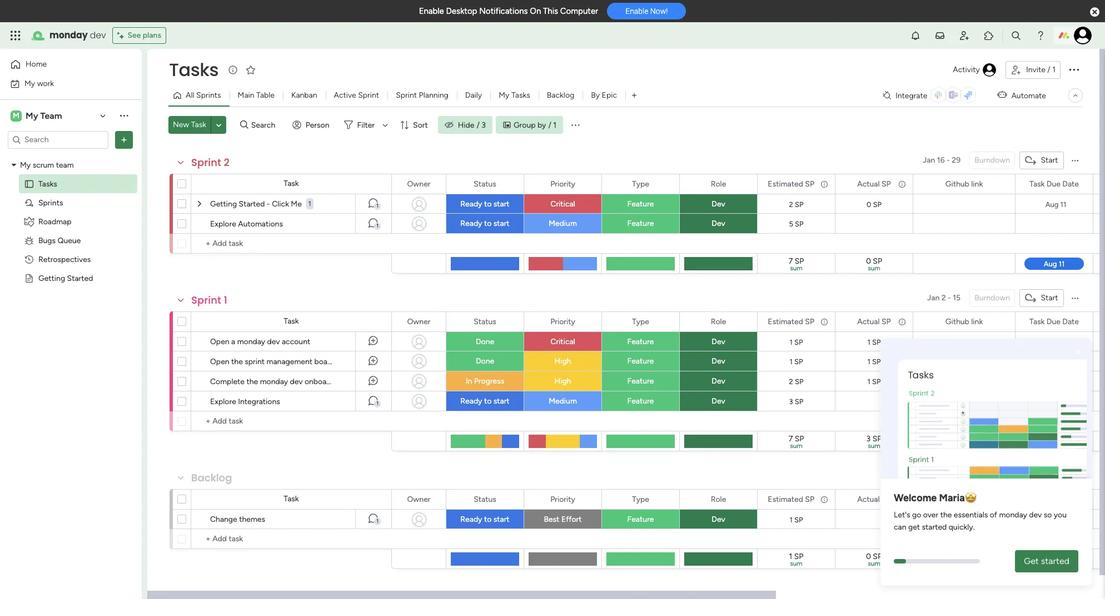Task type: locate. For each thing, give the bounding box(es) containing it.
1 vertical spatial start
[[1041, 294, 1058, 303]]

getting for getting started
[[38, 274, 65, 283]]

3 dev from the top
[[712, 337, 725, 347]]

date down menu icon
[[1063, 317, 1079, 327]]

1 vertical spatial 0
[[866, 257, 871, 266]]

github down 15
[[946, 317, 969, 327]]

monday down 'open the sprint management board'
[[260, 377, 288, 387]]

0 vertical spatial 2 sp
[[789, 200, 804, 209]]

/ right the hide
[[477, 120, 480, 130]]

get started button
[[1015, 551, 1079, 573]]

1 vertical spatial actual sp
[[857, 317, 891, 327]]

github link up essentials
[[946, 495, 983, 505]]

owner for 1st owner field from the top of the page
[[407, 179, 431, 189]]

1 vertical spatial the
[[247, 377, 258, 387]]

2 due from the top
[[1047, 317, 1061, 327]]

1 priority from the top
[[550, 179, 575, 189]]

1 github from the top
[[946, 179, 969, 189]]

search everything image
[[1011, 30, 1022, 41]]

so
[[1044, 511, 1052, 521]]

2 7 from the top
[[789, 435, 793, 444]]

Task Due Date field
[[1027, 178, 1082, 190], [1027, 316, 1082, 328]]

0 vertical spatial status
[[474, 179, 496, 189]]

+ add task text field down themes at the left bottom
[[197, 533, 386, 546]]

4 dev from the top
[[712, 357, 725, 366]]

notifications
[[479, 6, 528, 16]]

0 vertical spatial done
[[476, 337, 494, 347]]

notifications image
[[910, 30, 921, 41]]

/ right invite on the top right of page
[[1048, 65, 1051, 74]]

backlog for backlog button at the top of the page
[[547, 91, 574, 100]]

column information image
[[820, 180, 829, 189], [898, 180, 907, 189], [820, 318, 829, 327], [898, 318, 907, 327], [898, 496, 907, 505]]

getting for getting started - click me
[[210, 200, 237, 209]]

started
[[239, 200, 265, 209], [67, 274, 93, 283]]

2 priority from the top
[[550, 317, 575, 327]]

daily button
[[457, 87, 490, 105]]

date up 11
[[1063, 179, 1079, 189]]

group by / 1
[[514, 120, 557, 130]]

github down 29
[[946, 179, 969, 189]]

1 horizontal spatial the
[[247, 377, 258, 387]]

2 medium from the top
[[549, 397, 577, 406]]

2 vertical spatial actual
[[857, 495, 880, 505]]

github link for 2nd github link field from the bottom of the page
[[946, 317, 983, 327]]

see
[[128, 31, 141, 40]]

0 vertical spatial task due date
[[1030, 179, 1079, 189]]

Search in workspace field
[[23, 133, 93, 146]]

Status field
[[471, 178, 499, 190], [471, 316, 499, 328], [471, 494, 499, 506]]

enable
[[419, 6, 444, 16], [626, 7, 648, 16]]

1 horizontal spatial enable
[[626, 7, 648, 16]]

3 for 3 sp
[[789, 398, 793, 406]]

sum inside 3 sp sum
[[868, 443, 880, 450]]

options image
[[118, 134, 130, 145]]

explore down complete
[[210, 397, 236, 407]]

1 vertical spatial actual
[[857, 317, 880, 327]]

add to favorites image
[[245, 64, 256, 75]]

1 vertical spatial backlog
[[191, 471, 232, 485]]

Github link field
[[943, 178, 986, 190], [943, 316, 986, 328], [943, 494, 986, 506]]

0 vertical spatial getting
[[210, 200, 237, 209]]

sp
[[805, 179, 814, 189], [882, 179, 891, 189], [795, 200, 804, 209], [873, 200, 882, 209], [795, 220, 804, 228], [795, 257, 804, 266], [873, 257, 882, 266], [805, 317, 814, 327], [882, 317, 891, 327], [794, 338, 803, 347], [872, 338, 881, 347], [794, 358, 803, 366], [872, 358, 881, 366], [795, 378, 804, 386], [872, 378, 881, 386], [795, 398, 804, 406], [795, 435, 804, 444], [873, 435, 882, 444], [805, 495, 814, 505], [882, 495, 891, 505], [794, 516, 803, 525], [794, 553, 804, 562], [873, 553, 882, 562]]

maria williams image
[[1074, 27, 1092, 44]]

enable now!
[[626, 7, 668, 16]]

1 vertical spatial type field
[[629, 316, 652, 328]]

enable inside button
[[626, 7, 648, 16]]

sprint 1
[[191, 294, 227, 307]]

1 vertical spatial 0 sp sum
[[866, 553, 882, 568]]

2 role from the top
[[711, 317, 726, 327]]

the for complete
[[247, 377, 258, 387]]

0 vertical spatial explore
[[210, 220, 236, 229]]

link
[[971, 179, 983, 189], [971, 317, 983, 327], [971, 495, 983, 505]]

github link field down 15
[[943, 316, 986, 328]]

started up explore automations
[[239, 200, 265, 209]]

due
[[1047, 179, 1061, 189], [1047, 317, 1061, 327]]

1 7 from the top
[[789, 257, 793, 266]]

enable left desktop
[[419, 6, 444, 16]]

my
[[24, 79, 35, 88], [499, 91, 510, 100], [26, 110, 38, 121], [20, 160, 31, 170]]

6 dev from the top
[[712, 397, 725, 406]]

sort
[[413, 120, 428, 130]]

7 dev from the top
[[712, 515, 725, 525]]

show board description image
[[226, 64, 240, 76]]

2 vertical spatial role field
[[708, 494, 729, 506]]

dev up 'open the sprint management board'
[[267, 337, 280, 347]]

- left 15
[[948, 294, 951, 303]]

open left a
[[210, 337, 229, 347]]

my right caret down icon
[[20, 160, 31, 170]]

2
[[224, 156, 230, 170], [789, 200, 793, 209], [942, 294, 946, 303], [789, 378, 793, 386]]

7 down 5
[[789, 257, 793, 266]]

sprint for sprint planning
[[396, 91, 417, 100]]

1 vertical spatial 7
[[789, 435, 793, 444]]

3 priority field from the top
[[548, 494, 578, 506]]

roadmap
[[38, 217, 71, 227]]

work
[[37, 79, 54, 88]]

started right get
[[1041, 556, 1070, 567]]

open up complete
[[210, 357, 229, 367]]

inbox image
[[935, 30, 946, 41]]

progress bar
[[894, 560, 906, 564]]

tasks up group
[[511, 91, 530, 100]]

2 vertical spatial tasks
[[38, 179, 57, 189]]

integration
[[949, 398, 984, 406]]

started for getting started - click me
[[239, 200, 265, 209]]

1 role field from the top
[[708, 178, 729, 190]]

1 horizontal spatial tasks
[[169, 57, 219, 82]]

2 sp up 5 sp
[[789, 200, 804, 209]]

3 actual from the top
[[857, 495, 880, 505]]

actual sp
[[857, 179, 891, 189], [857, 317, 891, 327], [857, 495, 891, 505]]

+ Add task text field
[[197, 415, 386, 429]]

0 horizontal spatial backlog
[[191, 471, 232, 485]]

due up "aug 14"
[[1047, 317, 1061, 327]]

public board image left getting started
[[24, 273, 34, 284]]

github for 2nd github link field from the bottom of the page
[[946, 317, 969, 327]]

enable for enable now!
[[626, 7, 648, 16]]

high
[[555, 357, 571, 366], [555, 377, 571, 386]]

Priority field
[[548, 178, 578, 190], [548, 316, 578, 328], [548, 494, 578, 506]]

1 vertical spatial + add task text field
[[197, 533, 386, 546]]

autopilot image
[[998, 88, 1007, 102]]

0 horizontal spatial the
[[231, 357, 243, 367]]

backlog inside backlog field
[[191, 471, 232, 485]]

/ inside button
[[1048, 65, 1051, 74]]

1 task due date field from the top
[[1027, 178, 1082, 190]]

1 horizontal spatial started
[[1041, 556, 1070, 567]]

aug for aug 11
[[1046, 200, 1059, 209]]

best effort
[[544, 515, 582, 525]]

2 sp
[[789, 200, 804, 209], [789, 378, 804, 386]]

monday right a
[[237, 337, 265, 347]]

2 start button from the top
[[1020, 290, 1064, 307]]

getting inside list box
[[38, 274, 65, 283]]

open
[[210, 337, 229, 347], [210, 357, 229, 367]]

1 inside 1 sp sum
[[789, 553, 792, 562]]

3 priority from the top
[[550, 495, 575, 505]]

task due date field down menu icon
[[1027, 316, 1082, 328]]

hide / 3
[[458, 120, 486, 130]]

0 vertical spatial 0 sp sum
[[866, 257, 882, 272]]

0 vertical spatial date
[[1063, 179, 1079, 189]]

due for first task due date field
[[1047, 179, 1061, 189]]

2 vertical spatial link
[[971, 495, 983, 505]]

7 for 2nd + add task text field from the bottom of the page
[[789, 257, 793, 266]]

2 vertical spatial role
[[711, 495, 726, 505]]

2 feature from the top
[[627, 219, 654, 228]]

0 horizontal spatial menu image
[[570, 120, 581, 131]]

2 dev from the top
[[712, 219, 725, 228]]

daily
[[465, 91, 482, 100]]

1 vertical spatial sprints
[[38, 198, 63, 208]]

14
[[1060, 358, 1067, 366]]

my right "workspace" icon
[[26, 110, 38, 121]]

github link for 1st github link field
[[946, 179, 983, 189]]

Type field
[[629, 178, 652, 190], [629, 316, 652, 328], [629, 494, 652, 506]]

start up 'aug 11'
[[1041, 156, 1058, 165]]

lottie animation image
[[881, 344, 1092, 483]]

github link down 29
[[946, 179, 983, 189]]

invite
[[1026, 65, 1046, 74]]

Actual SP field
[[855, 178, 894, 190], [855, 316, 894, 328], [855, 494, 894, 506]]

sprint
[[358, 91, 379, 100], [396, 91, 417, 100], [191, 156, 221, 170], [191, 294, 221, 307]]

0 horizontal spatial getting
[[38, 274, 65, 283]]

1 owner from the top
[[407, 179, 431, 189]]

welcome
[[894, 493, 937, 505]]

3 github from the top
[[946, 495, 969, 505]]

go
[[912, 511, 921, 521]]

0 vertical spatial task due date field
[[1027, 178, 1082, 190]]

1 vertical spatial priority
[[550, 317, 575, 327]]

2 horizontal spatial 3
[[866, 435, 871, 444]]

2 role field from the top
[[708, 316, 729, 328]]

1 owner field from the top
[[404, 178, 433, 190]]

started down over
[[922, 523, 947, 533]]

2 actual from the top
[[857, 317, 880, 327]]

my right the daily
[[499, 91, 510, 100]]

2 vertical spatial estimated
[[768, 495, 803, 505]]

progress
[[474, 377, 504, 386]]

ready to start
[[461, 200, 510, 209], [461, 219, 510, 228], [461, 397, 510, 406], [461, 515, 510, 525]]

to
[[484, 200, 492, 209], [484, 219, 492, 228], [484, 397, 492, 406], [484, 515, 492, 525]]

board
[[314, 357, 335, 367]]

github link field down 29
[[943, 178, 986, 190]]

team
[[56, 160, 74, 170]]

my left work
[[24, 79, 35, 88]]

on
[[530, 6, 541, 16]]

team
[[40, 110, 62, 121]]

1 button
[[306, 194, 313, 214], [355, 194, 391, 214], [355, 214, 391, 234], [355, 392, 391, 412], [355, 510, 391, 530]]

workspace image
[[11, 110, 22, 122]]

2 vertical spatial the
[[940, 511, 952, 521]]

0 vertical spatial 0
[[867, 200, 871, 209]]

ready
[[461, 200, 482, 209], [461, 219, 482, 228], [461, 397, 482, 406], [461, 515, 482, 525]]

change themes
[[210, 515, 265, 525]]

role for second role field from the bottom
[[711, 317, 726, 327]]

0 vertical spatial type
[[632, 179, 649, 189]]

aug left 11
[[1046, 200, 1059, 209]]

option
[[0, 155, 142, 157]]

+ add task text field down automations
[[197, 237, 386, 251]]

0 vertical spatial due
[[1047, 179, 1061, 189]]

0 vertical spatial started
[[922, 523, 947, 533]]

public board image down scrum
[[24, 179, 34, 189]]

tasks inside button
[[511, 91, 530, 100]]

task
[[191, 120, 206, 130], [284, 179, 299, 188], [1030, 179, 1045, 189], [284, 317, 299, 326], [1030, 317, 1045, 327], [284, 495, 299, 504]]

15
[[953, 294, 961, 303]]

aug 11
[[1046, 200, 1066, 209]]

2 owner from the top
[[407, 317, 431, 327]]

the left sprint
[[231, 357, 243, 367]]

public board image for getting started
[[24, 273, 34, 284]]

+ Add task text field
[[197, 237, 386, 251], [197, 533, 386, 546]]

1 due from the top
[[1047, 179, 1061, 189]]

sprints
[[196, 91, 221, 100], [38, 198, 63, 208]]

quickly.
[[949, 523, 975, 533]]

1 start button from the top
[[1020, 152, 1064, 170]]

1 start from the top
[[1041, 156, 1058, 165]]

0 vertical spatial actual sp field
[[855, 178, 894, 190]]

status
[[474, 179, 496, 189], [474, 317, 496, 327], [474, 495, 496, 505]]

0 vertical spatial high
[[555, 357, 571, 366]]

0 horizontal spatial started
[[67, 274, 93, 283]]

2 public board image from the top
[[24, 273, 34, 284]]

2 open from the top
[[210, 357, 229, 367]]

start left menu icon
[[1041, 294, 1058, 303]]

3 github link from the top
[[946, 495, 983, 505]]

started
[[922, 523, 947, 533], [1041, 556, 1070, 567]]

menu image
[[570, 120, 581, 131], [1071, 156, 1080, 165]]

tasks down my scrum team on the left
[[38, 179, 57, 189]]

7 sp sum down "3 sp"
[[789, 435, 804, 450]]

2 status from the top
[[474, 317, 496, 327]]

1 vertical spatial status field
[[471, 316, 499, 328]]

dev left the "so" at the bottom right of the page
[[1029, 511, 1042, 521]]

0 horizontal spatial /
[[477, 120, 480, 130]]

0 vertical spatial 3
[[482, 120, 486, 130]]

menu image
[[1071, 294, 1080, 303]]

sprint for sprint 2
[[191, 156, 221, 170]]

- left click
[[267, 200, 270, 209]]

home
[[26, 59, 47, 69]]

sprints inside list box
[[38, 198, 63, 208]]

public board image
[[24, 179, 34, 189], [24, 273, 34, 284]]

2 github from the top
[[946, 317, 969, 327]]

Owner field
[[404, 178, 433, 190], [404, 316, 433, 328], [404, 494, 433, 506]]

kanban button
[[283, 87, 326, 105]]

2 github link from the top
[[946, 317, 983, 327]]

/ right "by"
[[548, 120, 551, 130]]

my inside the workspace selection element
[[26, 110, 38, 121]]

7 sp sum down 5 sp
[[789, 257, 804, 272]]

the inside let's go over the essentials of monday dev so you can get started quickly.
[[940, 511, 952, 521]]

0 sp sum
[[866, 257, 882, 272], [866, 553, 882, 568]]

3
[[482, 120, 486, 130], [789, 398, 793, 406], [866, 435, 871, 444]]

start button
[[1020, 152, 1064, 170], [1020, 290, 1064, 307]]

1 vertical spatial task due date field
[[1027, 316, 1082, 328]]

estimated sp
[[768, 179, 814, 189], [768, 317, 814, 327], [768, 495, 814, 505]]

medium
[[549, 219, 577, 228], [549, 397, 577, 406]]

start
[[1041, 156, 1058, 165], [1041, 294, 1058, 303]]

2 vertical spatial github
[[946, 495, 969, 505]]

3 inside 3 sp sum
[[866, 435, 871, 444]]

github up essentials
[[946, 495, 969, 505]]

2 owner field from the top
[[404, 316, 433, 328]]

2 ready from the top
[[461, 219, 482, 228]]

5 dev from the top
[[712, 377, 725, 386]]

1 vertical spatial actual sp field
[[855, 316, 894, 328]]

bugs queue
[[38, 236, 81, 245]]

2 vertical spatial owner field
[[404, 494, 433, 506]]

jan for sprint 2
[[923, 156, 935, 165]]

1 vertical spatial open
[[210, 357, 229, 367]]

/ for 3
[[477, 120, 480, 130]]

0 horizontal spatial tasks
[[38, 179, 57, 189]]

column information image
[[820, 496, 829, 505]]

1 vertical spatial tasks
[[511, 91, 530, 100]]

my inside list box
[[20, 160, 31, 170]]

close image
[[1073, 347, 1084, 358]]

1 button for getting started - click me
[[355, 194, 391, 214]]

getting down retrospectives
[[38, 274, 65, 283]]

tasks
[[169, 57, 219, 82], [511, 91, 530, 100], [38, 179, 57, 189]]

invite / 1
[[1026, 65, 1056, 74]]

1 horizontal spatial menu image
[[1071, 156, 1080, 165]]

2 vertical spatial actual sp field
[[855, 494, 894, 506]]

task due date down menu icon
[[1030, 317, 1079, 327]]

1 vertical spatial estimated sp field
[[765, 316, 817, 328]]

dev inside let's go over the essentials of monday dev so you can get started quickly.
[[1029, 511, 1042, 521]]

owner for 3rd owner field
[[407, 495, 431, 505]]

0 vertical spatial estimated sp field
[[765, 178, 817, 190]]

1 horizontal spatial 3
[[789, 398, 793, 406]]

1 vertical spatial estimated
[[768, 317, 803, 327]]

explore left automations
[[210, 220, 236, 229]]

2 type field from the top
[[629, 316, 652, 328]]

1 vertical spatial explore
[[210, 397, 236, 407]]

4 feature from the top
[[627, 357, 654, 366]]

my team
[[26, 110, 62, 121]]

0 vertical spatial started
[[239, 200, 265, 209]]

priority field for sprint 1
[[548, 316, 578, 328]]

tasks up all
[[169, 57, 219, 82]]

7 sp sum for 2nd + add task text field from the bottom of the page
[[789, 257, 804, 272]]

0 horizontal spatial enable
[[419, 6, 444, 16]]

start for sprint 2
[[1041, 156, 1058, 165]]

2 7 sp sum from the top
[[789, 435, 804, 450]]

select product image
[[10, 30, 21, 41]]

in
[[466, 377, 472, 386]]

2 horizontal spatial /
[[1048, 65, 1051, 74]]

2 vertical spatial type
[[632, 495, 649, 505]]

3 role from the top
[[711, 495, 726, 505]]

person
[[306, 120, 329, 130]]

7 down "3 sp"
[[789, 435, 793, 444]]

0 vertical spatial actual sp
[[857, 179, 891, 189]]

0 vertical spatial priority field
[[548, 178, 578, 190]]

- right 16 on the top right of the page
[[947, 156, 950, 165]]

sum
[[790, 265, 803, 272], [868, 265, 880, 272], [790, 443, 803, 450], [868, 443, 880, 450], [790, 560, 803, 568], [868, 560, 880, 568]]

3 start from the top
[[494, 397, 510, 406]]

jan 2 - 15 button
[[923, 290, 965, 307]]

actual for first actual sp field from the bottom
[[857, 495, 880, 505]]

Search field
[[248, 117, 282, 133]]

aug left 14
[[1045, 358, 1058, 366]]

1 horizontal spatial started
[[239, 200, 265, 209]]

due up 'aug 11'
[[1047, 179, 1061, 189]]

2 inside field
[[224, 156, 230, 170]]

7 sp sum for + add task text box
[[789, 435, 804, 450]]

2 horizontal spatial tasks
[[511, 91, 530, 100]]

1 public board image from the top
[[24, 179, 34, 189]]

1 vertical spatial date
[[1063, 317, 1079, 327]]

2 horizontal spatial the
[[940, 511, 952, 521]]

2 estimated sp field from the top
[[765, 316, 817, 328]]

backlog up the change
[[191, 471, 232, 485]]

backlog left by
[[547, 91, 574, 100]]

0 vertical spatial medium
[[549, 219, 577, 228]]

0 vertical spatial the
[[231, 357, 243, 367]]

2 vertical spatial type field
[[629, 494, 652, 506]]

3 owner from the top
[[407, 495, 431, 505]]

2 status field from the top
[[471, 316, 499, 328]]

sprints inside button
[[196, 91, 221, 100]]

- for 2
[[947, 156, 950, 165]]

jan left 15
[[927, 294, 940, 303]]

angle down image
[[216, 121, 221, 129]]

0 vertical spatial + add task text field
[[197, 237, 386, 251]]

github integration guide link
[[921, 398, 1008, 406]]

None field
[[1098, 178, 1105, 190], [1098, 316, 1105, 328], [1098, 494, 1105, 506], [1098, 178, 1105, 190], [1098, 316, 1105, 328], [1098, 494, 1105, 506]]

0 vertical spatial public board image
[[24, 179, 34, 189]]

2 sp up "3 sp"
[[789, 378, 804, 386]]

1 vertical spatial link
[[971, 317, 983, 327]]

1 vertical spatial 3
[[789, 398, 793, 406]]

enable left now!
[[626, 7, 648, 16]]

dapulse integrations image
[[883, 91, 891, 100]]

1 7 sp sum from the top
[[789, 257, 804, 272]]

1 medium from the top
[[549, 219, 577, 228]]

open for open the sprint management board
[[210, 357, 229, 367]]

0 vertical spatial 7
[[789, 257, 793, 266]]

1 vertical spatial public board image
[[24, 273, 34, 284]]

1 feature from the top
[[627, 200, 654, 209]]

Estimated SP field
[[765, 178, 817, 190], [765, 316, 817, 328], [765, 494, 817, 506]]

0 vertical spatial type field
[[629, 178, 652, 190]]

the right over
[[940, 511, 952, 521]]

1 github link field from the top
[[943, 178, 986, 190]]

task due date field up 'aug 11'
[[1027, 178, 1082, 190]]

0 vertical spatial 7 sp sum
[[789, 257, 804, 272]]

due for 2nd task due date field from the top of the page
[[1047, 317, 1061, 327]]

1 status field from the top
[[471, 178, 499, 190]]

3 link from the top
[[971, 495, 983, 505]]

sprints right all
[[196, 91, 221, 100]]

3 type field from the top
[[629, 494, 652, 506]]

2 left 15
[[942, 294, 946, 303]]

2 up getting started - click me
[[224, 156, 230, 170]]

github link
[[946, 179, 983, 189], [946, 317, 983, 327], [946, 495, 983, 505]]

priority field for sprint 2
[[548, 178, 578, 190]]

1 ready to start from the top
[[461, 200, 510, 209]]

list box
[[0, 153, 142, 438]]

start button left menu icon
[[1020, 290, 1064, 307]]

1 vertical spatial done
[[476, 357, 494, 366]]

2 vertical spatial github link field
[[943, 494, 986, 506]]

start button for sprint 1
[[1020, 290, 1064, 307]]

monday right of
[[999, 511, 1027, 521]]

- for 1
[[948, 294, 951, 303]]

7
[[789, 257, 793, 266], [789, 435, 793, 444]]

sprints up "roadmap" on the top
[[38, 198, 63, 208]]

essentials
[[954, 511, 988, 521]]

2 high from the top
[[555, 377, 571, 386]]

0 vertical spatial estimated
[[768, 179, 803, 189]]

type
[[632, 179, 649, 189], [632, 317, 649, 327], [632, 495, 649, 505]]

started down retrospectives
[[67, 274, 93, 283]]

a
[[231, 337, 235, 347]]

critical
[[551, 200, 575, 209], [551, 337, 575, 347]]

0 vertical spatial status field
[[471, 178, 499, 190]]

2 priority field from the top
[[548, 316, 578, 328]]

1 vertical spatial critical
[[551, 337, 575, 347]]

1 vertical spatial priority field
[[548, 316, 578, 328]]

jan left 16 on the top right of the page
[[923, 156, 935, 165]]

1 vertical spatial started
[[1041, 556, 1070, 567]]

onboarding
[[305, 377, 344, 387]]

github link field up essentials
[[943, 494, 986, 506]]

Role field
[[708, 178, 729, 190], [708, 316, 729, 328], [708, 494, 729, 506]]

3 owner field from the top
[[404, 494, 433, 506]]

1 vertical spatial getting
[[38, 274, 65, 283]]

the down sprint
[[247, 377, 258, 387]]

1 vertical spatial github link field
[[943, 316, 986, 328]]

0 vertical spatial actual
[[857, 179, 880, 189]]

task due date up 'aug 11'
[[1030, 179, 1079, 189]]

1 vertical spatial started
[[67, 274, 93, 283]]

4 to from the top
[[484, 515, 492, 525]]

help image
[[1035, 30, 1046, 41]]

dev down management
[[290, 377, 303, 387]]

1 vertical spatial task due date
[[1030, 317, 1079, 327]]

actual for 2nd actual sp field
[[857, 317, 880, 327]]

1 vertical spatial jan
[[927, 294, 940, 303]]

0 vertical spatial role
[[711, 179, 726, 189]]

2 start from the top
[[1041, 294, 1058, 303]]

0 vertical spatial -
[[947, 156, 950, 165]]

1 actual sp from the top
[[857, 179, 891, 189]]

backlog inside backlog button
[[547, 91, 574, 100]]

getting up explore automations
[[210, 200, 237, 209]]

github for 1st github link field
[[946, 179, 969, 189]]

github link down 15
[[946, 317, 983, 327]]

4 ready to start from the top
[[461, 515, 510, 525]]

start button up 'aug 11'
[[1020, 152, 1064, 170]]

owner
[[407, 179, 431, 189], [407, 317, 431, 327], [407, 495, 431, 505]]

1 link from the top
[[971, 179, 983, 189]]



Task type: vqa. For each thing, say whether or not it's contained in the screenshot.
the 'Link' icon
no



Task type: describe. For each thing, give the bounding box(es) containing it.
by
[[591, 91, 600, 100]]

group
[[514, 120, 536, 130]]

monday inside let's go over the essentials of monday dev so you can get started quickly.
[[999, 511, 1027, 521]]

caret down image
[[12, 161, 16, 169]]

integrate
[[896, 91, 928, 100]]

see plans
[[128, 31, 161, 40]]

1 status from the top
[[474, 179, 496, 189]]

11
[[1060, 200, 1066, 209]]

start for sprint 1
[[1041, 294, 1058, 303]]

3 estimated from the top
[[768, 495, 803, 505]]

2 ready to start from the top
[[461, 219, 510, 228]]

1 estimated sp from the top
[[768, 179, 814, 189]]

3 actual sp from the top
[[857, 495, 891, 505]]

now!
[[650, 7, 668, 16]]

role for 3rd role field from the bottom
[[711, 179, 726, 189]]

role for 3rd role field from the top of the page
[[711, 495, 726, 505]]

start button for sprint 2
[[1020, 152, 1064, 170]]

1 start from the top
[[494, 200, 510, 209]]

getting started - click me
[[210, 200, 302, 209]]

4 ready from the top
[[461, 515, 482, 525]]

desktop
[[446, 6, 477, 16]]

2 + add task text field from the top
[[197, 533, 386, 546]]

maria🤩
[[939, 493, 977, 505]]

hide
[[458, 120, 474, 130]]

2 type from the top
[[632, 317, 649, 327]]

3 type from the top
[[632, 495, 649, 505]]

effort
[[561, 515, 582, 525]]

started for getting started
[[67, 274, 93, 283]]

my for my scrum team
[[20, 160, 31, 170]]

7 feature from the top
[[627, 515, 654, 525]]

github for first github link field from the bottom of the page
[[946, 495, 969, 505]]

3 status from the top
[[474, 495, 496, 505]]

2 task due date from the top
[[1030, 317, 1079, 327]]

integrations
[[238, 397, 280, 407]]

1 critical from the top
[[551, 200, 575, 209]]

/ for 1
[[1048, 65, 1051, 74]]

see plans button
[[113, 27, 166, 44]]

Sprint 1 field
[[188, 294, 230, 308]]

all sprints button
[[168, 87, 229, 105]]

all
[[186, 91, 194, 100]]

1 estimated sp field from the top
[[765, 178, 817, 190]]

welcome maria🤩
[[894, 493, 977, 505]]

sp inside 1 sp sum
[[794, 553, 804, 562]]

the for open
[[231, 357, 243, 367]]

started inside button
[[1041, 556, 1070, 567]]

let's go over the essentials of monday dev so you can get started quickly.
[[894, 511, 1067, 533]]

options image
[[1067, 63, 1081, 76]]

1 button for change themes
[[355, 510, 391, 530]]

my work
[[24, 79, 54, 88]]

open a monday dev account
[[210, 337, 310, 347]]

epic
[[602, 91, 617, 100]]

jan 16 - 29
[[923, 156, 961, 165]]

public board image for tasks
[[24, 179, 34, 189]]

tasks inside list box
[[38, 179, 57, 189]]

sort button
[[395, 116, 435, 134]]

1 vertical spatial -
[[267, 200, 270, 209]]

1 actual sp field from the top
[[855, 178, 894, 190]]

open the sprint management board
[[210, 357, 335, 367]]

priority for 1
[[550, 317, 575, 327]]

1 inside field
[[224, 294, 227, 307]]

jan for sprint 1
[[927, 294, 940, 303]]

2 actual sp field from the top
[[855, 316, 894, 328]]

0 vertical spatial menu image
[[570, 120, 581, 131]]

arrow down image
[[379, 118, 392, 132]]

queue
[[58, 236, 81, 245]]

collapse board header image
[[1071, 91, 1080, 100]]

3 feature from the top
[[627, 337, 654, 347]]

3 status field from the top
[[471, 494, 499, 506]]

over
[[923, 511, 939, 521]]

7 for + add task text box
[[789, 435, 793, 444]]

invite / 1 button
[[1006, 61, 1061, 79]]

my work button
[[7, 75, 120, 93]]

aug for aug 14
[[1045, 358, 1058, 366]]

my for my team
[[26, 110, 38, 121]]

priority for 2
[[550, 179, 575, 189]]

aug 14
[[1045, 358, 1067, 366]]

1 ready from the top
[[461, 200, 482, 209]]

account
[[282, 337, 310, 347]]

link for first github link field from the bottom of the page
[[971, 495, 983, 505]]

apps image
[[983, 30, 995, 41]]

main table button
[[229, 87, 283, 105]]

guide
[[986, 398, 1005, 406]]

sprint planning button
[[388, 87, 457, 105]]

1 vertical spatial menu image
[[1071, 156, 1080, 165]]

active sprint button
[[326, 87, 388, 105]]

enable for enable desktop notifications on this computer
[[419, 6, 444, 16]]

2 github link field from the top
[[943, 316, 986, 328]]

sum inside 1 sp sum
[[790, 560, 803, 568]]

Sprint 2 field
[[188, 156, 232, 170]]

2 estimated sp from the top
[[768, 317, 814, 327]]

new task button
[[168, 116, 211, 134]]

1 date from the top
[[1063, 179, 1079, 189]]

retrospectives
[[38, 255, 91, 264]]

sprint for sprint 1
[[191, 294, 221, 307]]

planning
[[419, 91, 449, 100]]

actual for third actual sp field from the bottom of the page
[[857, 179, 880, 189]]

3 github link field from the top
[[943, 494, 986, 506]]

bugs
[[38, 236, 56, 245]]

2 actual sp from the top
[[857, 317, 891, 327]]

2 inside button
[[942, 294, 946, 303]]

complete
[[210, 377, 245, 387]]

2 up 5
[[789, 200, 793, 209]]

management
[[267, 357, 312, 367]]

1 type field from the top
[[629, 178, 652, 190]]

2 0 sp sum from the top
[[866, 553, 882, 568]]

1 estimated from the top
[[768, 179, 803, 189]]

invite members image
[[959, 30, 970, 41]]

Tasks field
[[166, 57, 221, 82]]

dev left the "see"
[[90, 29, 106, 42]]

1 horizontal spatial /
[[548, 120, 551, 130]]

2 done from the top
[[476, 357, 494, 366]]

enable desktop notifications on this computer
[[419, 6, 598, 16]]

scrum
[[33, 160, 54, 170]]

github link for first github link field from the bottom of the page
[[946, 495, 983, 505]]

getting started
[[38, 274, 93, 283]]

workspace selection element
[[11, 109, 64, 123]]

by epic button
[[583, 87, 625, 105]]

jan 2 - 15
[[927, 294, 961, 303]]

3 for 3 sp sum
[[866, 435, 871, 444]]

monday up home button
[[49, 29, 88, 42]]

1 type from the top
[[632, 179, 649, 189]]

monday dev
[[49, 29, 106, 42]]

1 dev from the top
[[712, 200, 725, 209]]

complete the monday dev onboarding flow
[[210, 377, 361, 387]]

0 horizontal spatial 3
[[482, 120, 486, 130]]

active sprint
[[334, 91, 379, 100]]

started inside let's go over the essentials of monday dev so you can get started quickly.
[[922, 523, 947, 533]]

active
[[334, 91, 356, 100]]

by epic
[[591, 91, 617, 100]]

2 task due date field from the top
[[1027, 316, 1082, 328]]

click
[[272, 200, 289, 209]]

open for open a monday dev account
[[210, 337, 229, 347]]

1 to from the top
[[484, 200, 492, 209]]

5 feature from the top
[[627, 377, 654, 386]]

sprint
[[245, 357, 265, 367]]

automate
[[1011, 91, 1046, 100]]

list box containing my scrum team
[[0, 153, 142, 438]]

1 done from the top
[[476, 337, 494, 347]]

2 critical from the top
[[551, 337, 575, 347]]

v2 search image
[[240, 119, 248, 131]]

lottie animation element
[[881, 339, 1092, 483]]

2 vertical spatial 0
[[866, 553, 871, 562]]

1 inside button
[[1052, 65, 1056, 74]]

flow
[[346, 377, 361, 387]]

1 task due date from the top
[[1030, 179, 1079, 189]]

0 vertical spatial tasks
[[169, 57, 219, 82]]

16
[[937, 156, 945, 165]]

Backlog field
[[188, 471, 235, 486]]

add view image
[[632, 91, 637, 100]]

1 button for explore integrations
[[355, 392, 391, 412]]

2 2 sp from the top
[[789, 378, 804, 386]]

change
[[210, 515, 237, 525]]

m
[[13, 111, 19, 120]]

task inside button
[[191, 120, 206, 130]]

my for my work
[[24, 79, 35, 88]]

3 actual sp field from the top
[[855, 494, 894, 506]]

sprint 2
[[191, 156, 230, 170]]

3 estimated sp field from the top
[[765, 494, 817, 506]]

3 to from the top
[[484, 397, 492, 406]]

sp inside 3 sp sum
[[873, 435, 882, 444]]

1 button for explore automations
[[355, 214, 391, 234]]

1 0 sp sum from the top
[[866, 257, 882, 272]]

3 role field from the top
[[708, 494, 729, 506]]

plans
[[143, 31, 161, 40]]

1 sp sum
[[789, 553, 804, 568]]

2 date from the top
[[1063, 317, 1079, 327]]

by
[[538, 120, 546, 130]]

2 start from the top
[[494, 219, 510, 228]]

6 feature from the top
[[627, 397, 654, 406]]

2 to from the top
[[484, 219, 492, 228]]

owner for second owner field
[[407, 317, 431, 327]]

link for 2nd github link field from the bottom of the page
[[971, 317, 983, 327]]

3 ready from the top
[[461, 397, 482, 406]]

kanban
[[291, 91, 317, 100]]

4 start from the top
[[494, 515, 510, 525]]

0 sp
[[867, 200, 882, 209]]

themes
[[239, 515, 265, 525]]

computer
[[560, 6, 598, 16]]

2 estimated from the top
[[768, 317, 803, 327]]

table
[[256, 91, 275, 100]]

filter
[[357, 120, 375, 130]]

main table
[[238, 91, 275, 100]]

of
[[990, 511, 997, 521]]

dapulse close image
[[1090, 7, 1100, 18]]

my tasks
[[499, 91, 530, 100]]

explore for explore automations
[[210, 220, 236, 229]]

main
[[238, 91, 254, 100]]

1 + add task text field from the top
[[197, 237, 386, 251]]

person button
[[288, 116, 336, 134]]

explore for explore integrations
[[210, 397, 236, 407]]

my for my tasks
[[499, 91, 510, 100]]

jan 16 - 29 button
[[918, 152, 965, 170]]

1 2 sp from the top
[[789, 200, 804, 209]]

link for 1st github link field
[[971, 179, 983, 189]]

2 up "3 sp"
[[789, 378, 793, 386]]

backlog for backlog field
[[191, 471, 232, 485]]

let's
[[894, 511, 910, 521]]

5
[[789, 220, 793, 228]]

1 high from the top
[[555, 357, 571, 366]]

3 estimated sp from the top
[[768, 495, 814, 505]]

3 ready to start from the top
[[461, 397, 510, 406]]

workspace options image
[[118, 110, 130, 121]]



